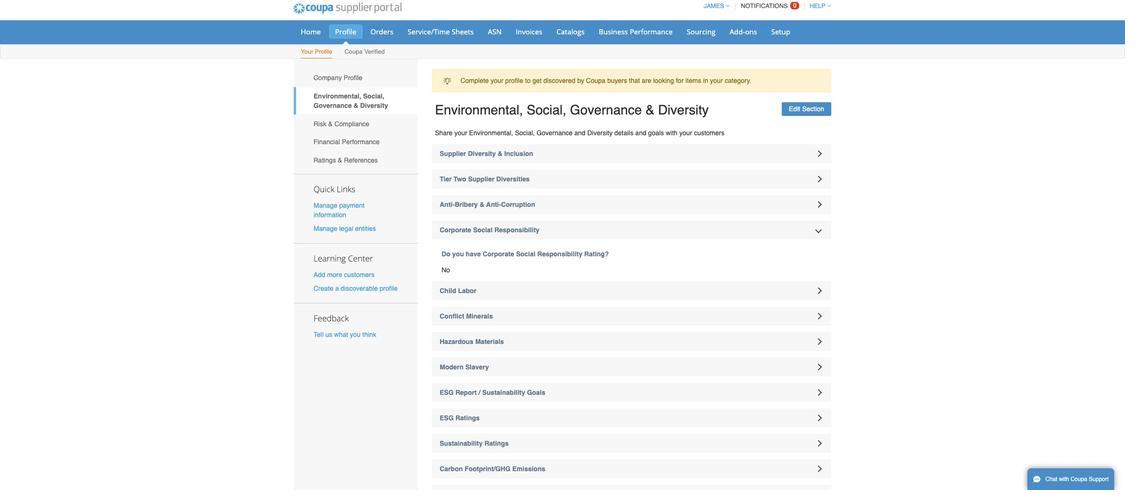 Task type: locate. For each thing, give the bounding box(es) containing it.
your right share in the left of the page
[[455, 129, 468, 137]]

1 horizontal spatial performance
[[630, 27, 673, 36]]

2 vertical spatial environmental,
[[469, 129, 513, 137]]

financial performance
[[314, 138, 380, 146]]

supplier inside supplier diversity & inclusion dropdown button
[[440, 150, 466, 158]]

0 horizontal spatial supplier
[[440, 150, 466, 158]]

diversity down for
[[658, 103, 709, 118]]

ratings down financial
[[314, 157, 336, 164]]

corporate right have
[[483, 251, 515, 258]]

governance
[[314, 102, 352, 109], [570, 103, 642, 118], [537, 129, 573, 137]]

emissions
[[513, 466, 546, 473]]

0 vertical spatial responsibility
[[495, 226, 540, 234]]

0 horizontal spatial profile
[[380, 285, 398, 293]]

and left details at top right
[[575, 129, 586, 137]]

performance right business
[[630, 27, 673, 36]]

coupa
[[345, 48, 363, 55], [586, 77, 606, 85], [1071, 477, 1088, 483]]

1 vertical spatial social
[[516, 251, 536, 258]]

diversity inside dropdown button
[[468, 150, 496, 158]]

esg for esg ratings
[[440, 415, 454, 422]]

environmental, social, governance & diversity link
[[294, 87, 418, 115]]

quick
[[314, 183, 335, 195]]

0 vertical spatial social
[[473, 226, 493, 234]]

& up the risk & compliance link
[[354, 102, 359, 109]]

0 horizontal spatial and
[[575, 129, 586, 137]]

with right goals
[[666, 129, 678, 137]]

1 horizontal spatial customers
[[694, 129, 725, 137]]

labor
[[458, 287, 477, 295]]

2 vertical spatial social,
[[515, 129, 535, 137]]

1 vertical spatial you
[[350, 331, 361, 339]]

do
[[442, 251, 451, 258]]

1 horizontal spatial you
[[453, 251, 464, 258]]

manage for manage legal entities
[[314, 225, 338, 233]]

1 horizontal spatial corporate
[[483, 251, 515, 258]]

environmental,
[[314, 92, 361, 100], [435, 103, 523, 118], [469, 129, 513, 137]]

0 vertical spatial profile
[[506, 77, 524, 85]]

coupa inside alert
[[586, 77, 606, 85]]

ratings up carbon footprint/ghg emissions at the bottom of page
[[485, 440, 509, 448]]

2 horizontal spatial ratings
[[485, 440, 509, 448]]

social, up 'inclusion'
[[515, 129, 535, 137]]

0 horizontal spatial corporate
[[440, 226, 472, 234]]

2 manage from the top
[[314, 225, 338, 233]]

1 vertical spatial supplier
[[468, 176, 495, 183]]

service/time sheets
[[408, 27, 474, 36]]

profile inside your profile link
[[315, 48, 333, 55]]

2 and from the left
[[636, 129, 647, 137]]

1 horizontal spatial and
[[636, 129, 647, 137]]

2 vertical spatial ratings
[[485, 440, 509, 448]]

social, down company profile link
[[363, 92, 385, 100]]

legal
[[339, 225, 353, 233]]

diversities
[[497, 176, 530, 183]]

social down corporate social responsibility on the left of page
[[516, 251, 536, 258]]

esg left report
[[440, 389, 454, 397]]

diversity up tier two supplier diversities
[[468, 150, 496, 158]]

performance up "references"
[[342, 138, 380, 146]]

with right chat
[[1060, 477, 1070, 483]]

0 vertical spatial performance
[[630, 27, 673, 36]]

profile right your
[[315, 48, 333, 55]]

0 horizontal spatial ratings
[[314, 157, 336, 164]]

profile link
[[329, 25, 363, 39]]

diversity up the risk & compliance link
[[360, 102, 388, 109]]

1 vertical spatial profile
[[315, 48, 333, 55]]

1 horizontal spatial ratings
[[456, 415, 480, 422]]

0 vertical spatial manage
[[314, 202, 338, 209]]

1 vertical spatial esg
[[440, 415, 454, 422]]

two
[[454, 176, 467, 183]]

orders
[[371, 27, 394, 36]]

ratings inside sustainability ratings 'dropdown button'
[[485, 440, 509, 448]]

supplier diversity & inclusion button
[[432, 144, 832, 163]]

information
[[314, 211, 346, 219]]

catalogs
[[557, 27, 585, 36]]

0 horizontal spatial with
[[666, 129, 678, 137]]

with inside button
[[1060, 477, 1070, 483]]

0 vertical spatial corporate
[[440, 226, 472, 234]]

james
[[704, 2, 725, 9]]

coupa right by
[[586, 77, 606, 85]]

responsibility left rating?
[[538, 251, 583, 258]]

0 horizontal spatial anti-
[[440, 201, 455, 209]]

social, inside environmental, social, governance & diversity
[[363, 92, 385, 100]]

setup link
[[766, 25, 797, 39]]

1 vertical spatial manage
[[314, 225, 338, 233]]

your profile
[[301, 48, 333, 55]]

coupa verified
[[345, 48, 385, 55]]

esg report / sustainability goals button
[[432, 384, 832, 402]]

profile down coupa supplier portal image
[[335, 27, 357, 36]]

1 horizontal spatial profile
[[506, 77, 524, 85]]

1 horizontal spatial anti-
[[486, 201, 501, 209]]

2 anti- from the left
[[486, 201, 501, 209]]

supplier down share in the left of the page
[[440, 150, 466, 158]]

1 vertical spatial with
[[1060, 477, 1070, 483]]

hazardous
[[440, 338, 474, 346]]

what
[[334, 331, 348, 339]]

manage legal entities link
[[314, 225, 376, 233]]

sustainability down 'esg ratings'
[[440, 440, 483, 448]]

for
[[676, 77, 684, 85]]

ratings inside esg ratings dropdown button
[[456, 415, 480, 422]]

asn
[[488, 27, 502, 36]]

risk & compliance
[[314, 120, 370, 128]]

1 vertical spatial environmental,
[[435, 103, 523, 118]]

1 manage from the top
[[314, 202, 338, 209]]

carbon footprint/ghg emissions button
[[432, 460, 832, 479]]

tell us what you think
[[314, 331, 377, 339]]

coupa verified link
[[344, 46, 385, 59]]

payment
[[339, 202, 365, 209]]

you right what
[[350, 331, 361, 339]]

more
[[327, 271, 342, 279]]

navigation containing notifications 0
[[700, 0, 832, 15]]

coupa left support on the bottom right of page
[[1071, 477, 1088, 483]]

coupa left "verified"
[[345, 48, 363, 55]]

esg ratings button
[[432, 409, 832, 428]]

anti-bribery & anti-corruption heading
[[432, 195, 832, 214]]

0 horizontal spatial customers
[[344, 271, 375, 279]]

tier two supplier diversities heading
[[432, 170, 832, 189]]

manage down information
[[314, 225, 338, 233]]

1 vertical spatial sustainability
[[440, 440, 483, 448]]

slavery
[[466, 364, 489, 371]]

1 horizontal spatial social
[[516, 251, 536, 258]]

profile for your profile
[[315, 48, 333, 55]]

sustainability right / on the left
[[483, 389, 526, 397]]

supplier right two
[[468, 176, 495, 183]]

0 horizontal spatial performance
[[342, 138, 380, 146]]

complete
[[461, 77, 489, 85]]

your right in at the right of page
[[710, 77, 723, 85]]

0 vertical spatial social,
[[363, 92, 385, 100]]

0 vertical spatial supplier
[[440, 150, 466, 158]]

0 horizontal spatial coupa
[[345, 48, 363, 55]]

center
[[348, 253, 373, 264]]

profile up environmental, social, governance & diversity link
[[344, 74, 363, 82]]

ons
[[746, 27, 758, 36]]

entities
[[355, 225, 376, 233]]

1 anti- from the left
[[440, 201, 455, 209]]

risk
[[314, 120, 327, 128]]

manage up information
[[314, 202, 338, 209]]

environmental, social, governance & diversity
[[314, 92, 388, 109], [435, 103, 709, 118]]

0 vertical spatial coupa
[[345, 48, 363, 55]]

diversity left details at top right
[[588, 129, 613, 137]]

add-ons link
[[724, 25, 764, 39]]

2 vertical spatial coupa
[[1071, 477, 1088, 483]]

environmental, up supplier diversity & inclusion
[[469, 129, 513, 137]]

tier
[[440, 176, 452, 183]]

0 vertical spatial ratings
[[314, 157, 336, 164]]

1 esg from the top
[[440, 389, 454, 397]]

anti-bribery & anti-corruption button
[[432, 195, 832, 214]]

business
[[599, 27, 628, 36]]

responsibility up do you have corporate social responsibility rating?
[[495, 226, 540, 234]]

support
[[1090, 477, 1109, 483]]

1 horizontal spatial supplier
[[468, 176, 495, 183]]

0 vertical spatial esg
[[440, 389, 454, 397]]

environmental, down company profile
[[314, 92, 361, 100]]

ratings for esg
[[456, 415, 480, 422]]

corporate up do at the bottom left
[[440, 226, 472, 234]]

hazardous materials
[[440, 338, 504, 346]]

service/time sheets link
[[402, 25, 480, 39]]

diversity inside environmental, social, governance & diversity
[[360, 102, 388, 109]]

chat
[[1046, 477, 1058, 483]]

hazardous materials heading
[[432, 333, 832, 352]]

esg up sustainability ratings
[[440, 415, 454, 422]]

1 vertical spatial ratings
[[456, 415, 480, 422]]

profile right discoverable
[[380, 285, 398, 293]]

compliance
[[335, 120, 370, 128]]

1 horizontal spatial with
[[1060, 477, 1070, 483]]

0 vertical spatial sustainability
[[483, 389, 526, 397]]

anti- down tier
[[440, 201, 455, 209]]

do you have corporate social responsibility rating?
[[442, 251, 609, 258]]

sourcing link
[[681, 25, 722, 39]]

social up have
[[473, 226, 493, 234]]

home link
[[295, 25, 327, 39]]

1 horizontal spatial coupa
[[586, 77, 606, 85]]

2 esg from the top
[[440, 415, 454, 422]]

chat with coupa support
[[1046, 477, 1109, 483]]

1 vertical spatial responsibility
[[538, 251, 583, 258]]

esg ratings
[[440, 415, 480, 422]]

supplier inside tier two supplier diversities dropdown button
[[468, 176, 495, 183]]

manage inside manage payment information
[[314, 202, 338, 209]]

environmental, down 'complete' in the top of the page
[[435, 103, 523, 118]]

sustainability inside 'dropdown button'
[[440, 440, 483, 448]]

profile inside company profile link
[[344, 74, 363, 82]]

esg report / sustainability goals
[[440, 389, 546, 397]]

child labor
[[440, 287, 477, 295]]

you right do at the bottom left
[[453, 251, 464, 258]]

ratings down report
[[456, 415, 480, 422]]

your
[[491, 77, 504, 85], [710, 77, 723, 85], [455, 129, 468, 137], [680, 129, 693, 137]]

0 horizontal spatial social
[[473, 226, 493, 234]]

& left 'inclusion'
[[498, 150, 503, 158]]

2 vertical spatial profile
[[344, 74, 363, 82]]

esg inside heading
[[440, 389, 454, 397]]

profile
[[335, 27, 357, 36], [315, 48, 333, 55], [344, 74, 363, 82]]

profile left to
[[506, 77, 524, 85]]

edit section link
[[782, 103, 832, 116]]

0 vertical spatial environmental,
[[314, 92, 361, 100]]

anti- up corporate social responsibility on the left of page
[[486, 201, 501, 209]]

navigation
[[700, 0, 832, 15]]

conflict minerals
[[440, 313, 493, 320]]

goals
[[649, 129, 664, 137]]

0 horizontal spatial you
[[350, 331, 361, 339]]

links
[[337, 183, 356, 195]]

0 vertical spatial with
[[666, 129, 678, 137]]

0 vertical spatial profile
[[335, 27, 357, 36]]

0 vertical spatial you
[[453, 251, 464, 258]]

performance for financial performance
[[342, 138, 380, 146]]

1 vertical spatial performance
[[342, 138, 380, 146]]

sustainability
[[483, 389, 526, 397], [440, 440, 483, 448]]

2 horizontal spatial coupa
[[1071, 477, 1088, 483]]

corporate inside dropdown button
[[440, 226, 472, 234]]

& right bribery
[[480, 201, 485, 209]]

and left goals
[[636, 129, 647, 137]]

esg inside 'heading'
[[440, 415, 454, 422]]

heading
[[432, 486, 832, 491]]

environmental, social, governance & diversity up share your environmental, social, governance and diversity details and goals with your customers
[[435, 103, 709, 118]]

no
[[442, 267, 450, 274]]

social,
[[363, 92, 385, 100], [527, 103, 567, 118], [515, 129, 535, 137]]

help
[[810, 2, 826, 9]]

profile inside alert
[[506, 77, 524, 85]]

manage payment information link
[[314, 202, 365, 219]]

social, down get
[[527, 103, 567, 118]]

1 vertical spatial profile
[[380, 285, 398, 293]]

environmental, social, governance & diversity up compliance on the left
[[314, 92, 388, 109]]

1 vertical spatial coupa
[[586, 77, 606, 85]]

share
[[435, 129, 453, 137]]

details
[[615, 129, 634, 137]]



Task type: vqa. For each thing, say whether or not it's contained in the screenshot.
the bottommost Environmental,
yes



Task type: describe. For each thing, give the bounding box(es) containing it.
esg for esg report / sustainability goals
[[440, 389, 454, 397]]

sustainability ratings heading
[[432, 435, 832, 453]]

your profile link
[[301, 46, 333, 59]]

add more customers
[[314, 271, 375, 279]]

responsibility inside dropdown button
[[495, 226, 540, 234]]

0 horizontal spatial environmental, social, governance & diversity
[[314, 92, 388, 109]]

learning
[[314, 253, 346, 264]]

asn link
[[482, 25, 508, 39]]

are
[[642, 77, 652, 85]]

conflict minerals button
[[432, 307, 832, 326]]

carbon footprint/ghg emissions heading
[[432, 460, 832, 479]]

category.
[[725, 77, 752, 85]]

supplier diversity & inclusion
[[440, 150, 534, 158]]

manage for manage payment information
[[314, 202, 338, 209]]

bribery
[[455, 201, 478, 209]]

financial performance link
[[294, 133, 418, 151]]

complete your profile to get discovered by coupa buyers that are looking for items in your category. alert
[[432, 69, 832, 93]]

coupa supplier portal image
[[287, 0, 408, 20]]

service/time
[[408, 27, 450, 36]]

looking
[[654, 77, 675, 85]]

inclusion
[[505, 150, 534, 158]]

esg ratings heading
[[432, 409, 832, 428]]

modern slavery button
[[432, 358, 832, 377]]

tier two supplier diversities
[[440, 176, 530, 183]]

think
[[363, 331, 377, 339]]

catalogs link
[[551, 25, 591, 39]]

us
[[326, 331, 332, 339]]

have
[[466, 251, 481, 258]]

ratings & references
[[314, 157, 378, 164]]

rating?
[[585, 251, 609, 258]]

chat with coupa support button
[[1028, 469, 1115, 491]]

your right 'complete' in the top of the page
[[491, 77, 504, 85]]

ratings inside the ratings & references link
[[314, 157, 336, 164]]

manage legal entities
[[314, 225, 376, 233]]

get
[[533, 77, 542, 85]]

sustainability inside dropdown button
[[483, 389, 526, 397]]

setup
[[772, 27, 791, 36]]

tell us what you think button
[[314, 330, 377, 340]]

add more customers link
[[314, 271, 375, 279]]

1 vertical spatial social,
[[527, 103, 567, 118]]

notifications 0
[[741, 2, 797, 9]]

profile inside profile link
[[335, 27, 357, 36]]

discoverable
[[341, 285, 378, 293]]

add-ons
[[730, 27, 758, 36]]

tell
[[314, 331, 324, 339]]

create
[[314, 285, 334, 293]]

& right risk on the top left of the page
[[328, 120, 333, 128]]

materials
[[476, 338, 504, 346]]

child
[[440, 287, 456, 295]]

1 horizontal spatial environmental, social, governance & diversity
[[435, 103, 709, 118]]

modern slavery heading
[[432, 358, 832, 377]]

add-
[[730, 27, 746, 36]]

1 vertical spatial customers
[[344, 271, 375, 279]]

by
[[578, 77, 585, 85]]

company profile
[[314, 74, 363, 82]]

corporate social responsibility
[[440, 226, 540, 234]]

minerals
[[466, 313, 493, 320]]

create a discoverable profile
[[314, 285, 398, 293]]

sustainability ratings button
[[432, 435, 832, 453]]

company profile link
[[294, 69, 418, 87]]

conflict
[[440, 313, 465, 320]]

your right goals
[[680, 129, 693, 137]]

ratings for sustainability
[[485, 440, 509, 448]]

governance inside environmental, social, governance & diversity
[[314, 102, 352, 109]]

notifications
[[741, 2, 788, 9]]

invoices
[[516, 27, 543, 36]]

1 vertical spatial corporate
[[483, 251, 515, 258]]

profile for company profile
[[344, 74, 363, 82]]

create a discoverable profile link
[[314, 285, 398, 293]]

report
[[456, 389, 477, 397]]

corruption
[[501, 201, 536, 209]]

carbon
[[440, 466, 463, 473]]

performance for business performance
[[630, 27, 673, 36]]

hazardous materials button
[[432, 333, 832, 352]]

your
[[301, 48, 313, 55]]

company
[[314, 74, 342, 82]]

child labor heading
[[432, 282, 832, 301]]

corporate social responsibility heading
[[432, 221, 832, 240]]

share your environmental, social, governance and diversity details and goals with your customers
[[435, 129, 725, 137]]

sustainability ratings
[[440, 440, 509, 448]]

supplier diversity & inclusion heading
[[432, 144, 832, 163]]

verified
[[365, 48, 385, 55]]

esg report / sustainability goals heading
[[432, 384, 832, 402]]

carbon footprint/ghg emissions
[[440, 466, 546, 473]]

james link
[[700, 2, 730, 9]]

risk & compliance link
[[294, 115, 418, 133]]

home
[[301, 27, 321, 36]]

corporate social responsibility button
[[432, 221, 832, 240]]

& up goals
[[646, 103, 655, 118]]

environmental, inside environmental, social, governance & diversity
[[314, 92, 361, 100]]

& inside environmental, social, governance & diversity
[[354, 102, 359, 109]]

learning center
[[314, 253, 373, 264]]

discovered
[[544, 77, 576, 85]]

coupa inside button
[[1071, 477, 1088, 483]]

social inside dropdown button
[[473, 226, 493, 234]]

references
[[344, 157, 378, 164]]

anti-bribery & anti-corruption
[[440, 201, 536, 209]]

buyers
[[608, 77, 628, 85]]

1 and from the left
[[575, 129, 586, 137]]

edit section
[[790, 105, 825, 113]]

complete your profile to get discovered by coupa buyers that are looking for items in your category.
[[461, 77, 752, 85]]

& down the financial performance
[[338, 157, 342, 164]]

section
[[803, 105, 825, 113]]

you inside button
[[350, 331, 361, 339]]

sourcing
[[687, 27, 716, 36]]

items
[[686, 77, 702, 85]]

modern
[[440, 364, 464, 371]]

0 vertical spatial customers
[[694, 129, 725, 137]]

conflict minerals heading
[[432, 307, 832, 326]]



